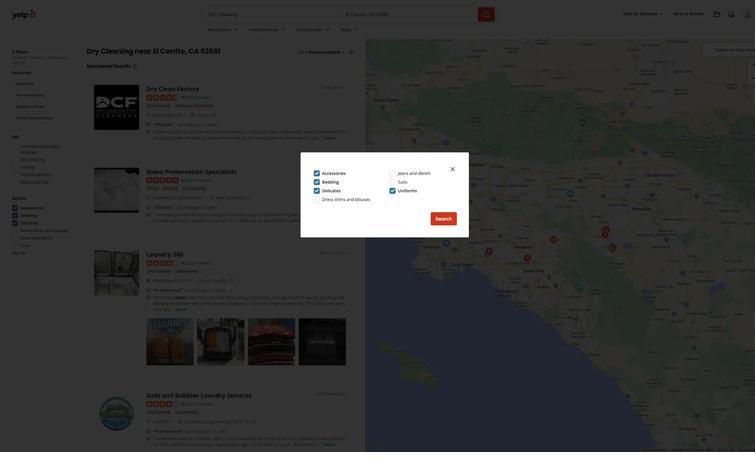 Task type: describe. For each thing, give the bounding box(es) containing it.
5.0
[[181, 177, 187, 183]]

of inside the "i came here late on a sunday night. i must have had ten loads of laundry / blankets. i was pressed for time and there was no way i was going to get this all done at home. the moment…"
[[276, 436, 280, 442]]

factory
[[177, 85, 200, 93]]

at
[[274, 442, 278, 448]]

(44 reviews) link
[[189, 94, 212, 100]]

i inside 'and i feel very safe when using this facility. change machine always working and vending machines have all the laundry supplies in case you forget something. the ladies who work here are…"'
[[196, 295, 197, 301]]

quote
[[34, 104, 45, 109]]

business categories element
[[203, 22, 754, 39]]

dr.
[[341, 85, 346, 90]]

results
[[114, 63, 131, 70]]

framing
[[163, 186, 178, 191]]

"efficient" for clean
[[153, 122, 174, 127]]

more for bubbles
[[324, 442, 335, 448]]

projects image
[[714, 11, 721, 18]]

get…"
[[312, 135, 323, 141]]

to left 4
[[198, 205, 202, 210]]

dry clean factory link
[[147, 85, 200, 93]]

see for see all
[[12, 250, 19, 256]]

0 horizontal spatial services
[[227, 392, 252, 400]]

walking
[[192, 135, 207, 141]]

facility.
[[257, 295, 271, 301]]

reviews) for and
[[198, 401, 214, 407]]

close image
[[449, 166, 457, 173]]

©2023
[[686, 449, 695, 452]]

1 vertical spatial the
[[223, 135, 229, 141]]

restaurants
[[208, 27, 231, 32]]

lucy's laundry & dry cleaning image
[[522, 253, 534, 265]]

estimates
[[226, 195, 245, 201]]

dry cleaning for 360
[[148, 269, 171, 274]]

dry cleaning for clean
[[148, 103, 171, 108]]

0 horizontal spatial dress shirts and blouses
[[20, 228, 68, 233]]

gown preservation specialists image
[[607, 241, 619, 253]]

article
[[12, 196, 26, 201]]

clear all link
[[12, 60, 26, 65]]

from
[[210, 129, 220, 135]]

featured group
[[11, 70, 75, 124]]

suds and bubbles laundry services link
[[147, 392, 252, 400]]

laundromat for 360
[[175, 269, 198, 274]]

delicates inside 3 filters bedding • delicates • accessories clear all
[[29, 55, 44, 60]]

bridal link
[[147, 186, 160, 192]]

0 horizontal spatial denim
[[41, 235, 53, 241]]

16 speech v2 image for laundry 360
[[147, 296, 151, 300]]

this inside the "i came here late on a sunday night. i must have had ten loads of laundry / blankets. i was pressed for time and there was no way i was going to get this all done at home. the moment…"
[[249, 442, 256, 448]]

laundry inside the "i came here late on a sunday night. i must have had ten loads of laundry / blankets. i was pressed for time and there was no way i was going to get this all done at home. the moment…"
[[281, 436, 296, 442]]

2 vertical spatial bedding
[[20, 213, 37, 218]]

saw
[[176, 135, 183, 141]]

was left pressed on the bottom left
[[321, 436, 329, 442]]

4.2 link for 360
[[181, 260, 187, 266]]

young
[[153, 135, 165, 141]]

dry up 16 speaks spanish v2 "image"
[[148, 103, 154, 108]]

1 vertical spatial 3
[[212, 288, 214, 293]]

cleaning down "(84 reviews)"
[[190, 186, 206, 191]]

have inside 'and i feel very safe when using this facility. change machine always working and vending machines have all the laundry supplies in case you forget something. the ladies who work here are…"'
[[190, 301, 199, 307]]

vending
[[153, 301, 169, 307]]

free for free estimates
[[216, 195, 225, 201]]

dry cleaning button for and
[[147, 410, 172, 416]]

- for and
[[184, 429, 185, 434]]

- for 360
[[184, 288, 185, 293]]

fast-responding button
[[12, 91, 48, 100]]

2 vertical spatial delicates
[[20, 220, 39, 226]]

must inside the "i came here late on a sunday night. i must have had ten loads of laundry / blankets. i was pressed for time and there was no way i was going to get this all done at home. the moment…"
[[227, 436, 237, 442]]

up
[[182, 129, 187, 135]]

users for suds and bubbles laundry services
[[218, 429, 228, 434]]

change
[[272, 295, 287, 301]]

to inside the "i came here late on a sunday night. i must have had ten loads of laundry / blankets. i was pressed for time and there was no way i was going to get this all done at home. the moment…"
[[237, 442, 241, 448]]

a for write
[[686, 11, 689, 17]]

more for factory
[[324, 135, 335, 141]]

4726
[[317, 392, 325, 397]]

sewing & alterations link
[[174, 103, 214, 109]]

suds and bubbles laundry services image
[[94, 392, 139, 437]]

virtual
[[16, 116, 28, 121]]

cleaning for dry
[[155, 103, 171, 108]]

to up the lady
[[168, 129, 172, 135]]

clean
[[175, 295, 187, 301]]

dry up ironing
[[20, 157, 27, 162]]

4.3 star rating image
[[147, 95, 179, 101]]

dry cleaning button for 360
[[147, 269, 172, 275]]

gown…"
[[300, 218, 316, 224]]

i up she
[[247, 129, 248, 135]]

there
[[178, 442, 189, 448]]

shirts inside the search dialog
[[335, 197, 346, 202]]

map for as
[[736, 47, 744, 52]]

open now button
[[12, 79, 38, 88]]

16 established in v2 image
[[147, 279, 151, 283]]

review
[[690, 11, 704, 17]]

dry up 16 free wifi v2 icon
[[148, 410, 154, 415]]

0 vertical spatial the
[[221, 129, 227, 135]]

i right gown.
[[302, 212, 303, 218]]

24 chevron down v2 image for home services
[[280, 26, 287, 33]]

16 trending v2 image for dry
[[147, 122, 151, 127]]

1 vertical spatial 16 info v2 image
[[133, 64, 137, 69]]

way
[[205, 442, 213, 448]]

1 vertical spatial dry clean factory image
[[607, 242, 619, 254]]

portfolio
[[318, 339, 335, 345]]

consultations
[[29, 116, 53, 121]]

16 trending v2 image for suds
[[147, 429, 151, 434]]

i right night.
[[225, 436, 226, 442]]

gown preservation specialists image
[[94, 168, 139, 213]]

2
[[203, 122, 206, 127]]

cerrito,
[[160, 46, 187, 56]]

you
[[261, 301, 269, 307]]

blankets.
[[300, 436, 318, 442]]

1 vertical spatial more
[[176, 307, 187, 313]]

1 me from the left
[[184, 135, 191, 141]]

16 trending v2 image for laundry
[[147, 288, 151, 293]]

and inside the "i came here late on a sunday night. i must have had ten loads of laundry / blankets. i was pressed for time and there was no way i was going to get this all done at home. the moment…"
[[170, 442, 177, 448]]

- for clean
[[175, 122, 177, 127]]

0 vertical spatial went
[[157, 129, 167, 135]]

0 vertical spatial appointment
[[177, 195, 203, 201]]

report a map link
[[739, 449, 756, 452]]

pickup
[[203, 419, 216, 425]]

dry up 16 established in v2 icon
[[148, 269, 154, 274]]

search for search as map move
[[716, 47, 729, 52]]

1 vertical spatial dress
[[20, 228, 32, 233]]

in inside 'and i feel very safe when using this facility. change machine always working and vending machines have all the laundry supplies in case you forget something. the ladies who work here are…"'
[[247, 301, 250, 307]]

0 vertical spatial dry clean factory image
[[94, 85, 139, 130]]

0 horizontal spatial laundry
[[147, 251, 171, 259]]

el
[[153, 46, 159, 56]]

1 vertical spatial blouses
[[53, 228, 68, 233]]

wash and fold
[[20, 179, 49, 185]]

zoom in image
[[752, 61, 756, 69]]

notifications image
[[728, 11, 736, 18]]

and inside "i recently got married in july and got chocolate cake on my beautiful gown. i was concerned that if i waited too long it wouldn't come off. so i scheduled an appointment with gown…"
[[211, 212, 218, 218]]

done
[[263, 442, 273, 448]]

must inside "i went to pick up my clothes from the cleaners. i must say i was treated with special kindness! the young lady saw me walking toward the building; she recognized me then went to get…"
[[249, 129, 259, 135]]

1 vertical spatial went
[[296, 135, 306, 141]]

2 • from the left
[[45, 55, 47, 60]]

according for and
[[186, 429, 206, 434]]

a inside the "i came here late on a sunday night. i must have had ten loads of laundry / blankets. i was pressed for time and there was no way i was going to get this all done at home. the moment…"
[[193, 436, 196, 442]]

safe
[[216, 295, 224, 301]]

work
[[336, 301, 346, 307]]

laundromat link for 360
[[174, 269, 199, 275]]

"professional" - according to 11 users
[[153, 429, 228, 434]]

clean
[[159, 85, 176, 93]]

dry cleaning button down (84
[[182, 186, 207, 192]]

cake
[[247, 212, 256, 218]]

anaheim hills cleaners image
[[548, 234, 560, 246]]

for inside the "i came here late on a sunday night. i must have had ten loads of laundry / blankets. i was pressed for time and there was no way i was going to get this all done at home. the moment…"
[[153, 442, 159, 448]]

ca
[[189, 46, 199, 56]]

who
[[327, 301, 335, 307]]

wouldn't
[[191, 218, 208, 224]]

friendly
[[212, 278, 227, 284]]

stain
[[20, 172, 30, 178]]

case
[[252, 301, 260, 307]]

according for preservation
[[178, 205, 197, 210]]

1 vertical spatial more link
[[176, 307, 187, 313]]

write
[[674, 11, 685, 17]]

to left the 2
[[198, 122, 202, 127]]

dry up sponsored
[[87, 46, 99, 56]]

more link for bubbles
[[324, 442, 335, 448]]

laundromat link for and
[[174, 410, 199, 416]]

laundry 360 link
[[147, 251, 183, 259]]

terms of use link
[[717, 449, 735, 452]]

0 vertical spatial group
[[749, 59, 756, 85]]

framing link
[[162, 186, 179, 192]]

2 me from the left
[[279, 135, 285, 141]]

according for clean
[[178, 122, 197, 127]]

see all
[[12, 250, 26, 256]]

if
[[343, 212, 346, 218]]

my inside "i went to pick up my clothes from the cleaners. i must say i was treated with special kindness! the young lady saw me walking toward the building; she recognized me then went to get…"
[[188, 129, 194, 135]]

i right so
[[234, 218, 235, 224]]

4.2 for 360
[[181, 260, 187, 266]]

1 vertical spatial jeans
[[20, 235, 31, 241]]

search dialog
[[0, 0, 756, 452]]

more link
[[336, 22, 365, 39]]

express custom cuts tailoring & cleaners image
[[599, 229, 611, 241]]

here inside the "i came here late on a sunday night. i must have had ten loads of laundry / blankets. i was pressed for time and there was no way i was going to get this all done at home. the moment…"
[[169, 436, 178, 442]]

services for auto services
[[307, 27, 323, 32]]

see all button
[[12, 250, 26, 256]]

cleaning up "results"
[[101, 46, 133, 56]]

jeans and denim inside the search dialog
[[398, 171, 431, 176]]

dry cleaning down (84
[[183, 186, 206, 191]]

ten
[[257, 436, 263, 442]]

loads
[[265, 436, 275, 442]]

treated
[[279, 129, 293, 135]]

delicates inside the search dialog
[[323, 188, 341, 194]]

1 vertical spatial jeans and denim
[[20, 235, 53, 241]]

"efficient" - according to 2 users
[[153, 122, 217, 127]]

request
[[16, 104, 30, 109]]

dry cleaning link for and
[[147, 410, 172, 416]]

1 vertical spatial suits
[[20, 243, 30, 249]]

all inside 'and i feel very safe when using this facility. change machine always working and vending machines have all the laundry supplies in case you forget something. the ladies who work here are…"'
[[200, 301, 205, 307]]

dry down 5.0 at the top of the page
[[183, 186, 189, 191]]

"i for dry
[[153, 129, 156, 135]]

dry clean factory image
[[607, 242, 619, 254]]

ladies
[[314, 301, 326, 307]]

clear
[[12, 60, 21, 65]]

24 chevron down v2 image for more
[[353, 26, 360, 33]]

11
[[212, 429, 217, 434]]

appointment inside "i recently got married in july and got chocolate cake on my beautiful gown. i was concerned that if i waited too long it wouldn't come off. so i scheduled an appointment with gown…"
[[264, 218, 289, 224]]

cleaners.
[[229, 129, 246, 135]]

a for report
[[748, 449, 750, 452]]

users for laundry 360
[[215, 288, 226, 293]]

cabot
[[330, 85, 340, 90]]

1 vertical spatial of
[[727, 449, 729, 452]]

16 available by appointment v2 image
[[147, 196, 151, 200]]

terms
[[717, 449, 726, 452]]

was down night.
[[216, 442, 224, 448]]

bedding inside the search dialog
[[323, 179, 339, 185]]

(58 reviews) link
[[189, 260, 212, 266]]

cyn
[[335, 168, 341, 173]]

"efficient" for preservation
[[153, 205, 174, 210]]

auto services link
[[292, 22, 336, 39]]

/
[[297, 436, 299, 442]]

i left the waited
[[153, 218, 154, 224]]

16 shipping v2 image
[[178, 420, 183, 424]]

google,
[[695, 449, 705, 452]]

this inside 'and i feel very safe when using this facility. change machine always working and vending machines have all the laundry supplies in case you forget something. the ladies who work here are…"'
[[249, 295, 256, 301]]

specialists
[[205, 168, 237, 176]]

jeans inside the search dialog
[[398, 171, 409, 176]]

the inside the "i came here late on a sunday night. i must have had ten loads of laundry / blankets. i was pressed for time and there was no way i was going to get this all done at home. the moment…"
[[293, 442, 300, 448]]

established
[[153, 278, 175, 284]]

dry cleaning link down (84
[[182, 186, 207, 192]]

dry cleaning button for clean
[[147, 103, 172, 109]]

eco-friendly
[[204, 278, 227, 284]]

441 e carson st
[[320, 251, 346, 256]]

1 horizontal spatial 16 info v2 image
[[349, 50, 354, 55]]



Task type: vqa. For each thing, say whether or not it's contained in the screenshot.
Next image
no



Task type: locate. For each thing, give the bounding box(es) containing it.
1 vertical spatial laundromat
[[175, 410, 198, 415]]

1 horizontal spatial blouses
[[355, 197, 371, 202]]

dry cleaning link for 360
[[147, 269, 172, 275]]

24 chevron down v2 image left auto
[[280, 26, 287, 33]]

(44 reviews)
[[189, 94, 212, 100]]

0 vertical spatial see
[[12, 250, 19, 256]]

see for see portfolio
[[310, 339, 317, 345]]

2 "efficient" from the top
[[153, 205, 174, 210]]

users up night.
[[218, 429, 228, 434]]

1 vertical spatial see
[[310, 339, 317, 345]]

filters
[[16, 49, 28, 55]]

here inside 'and i feel very safe when using this facility. change machine always working and vending machines have all the laundry supplies in case you forget something. the ladies who work here are…"'
[[153, 307, 162, 313]]

chocolate
[[227, 212, 246, 218]]

4.2 link for and
[[181, 401, 187, 407]]

0 vertical spatial in
[[198, 212, 202, 218]]

keyboard shortcuts
[[642, 449, 669, 452]]

(147 reviews)
[[189, 401, 214, 407]]

are…"
[[163, 307, 174, 313]]

free for free wifi
[[153, 419, 161, 425]]

1 vertical spatial group
[[10, 134, 75, 187]]

bridal
[[148, 186, 158, 191]]

4160
[[309, 168, 317, 173]]

and i feel very safe when using this facility. change machine always working and vending machines have all the laundry supplies in case you forget something. the ladies who work here are…"
[[153, 295, 346, 313]]

1 horizontal spatial laundry
[[201, 392, 226, 400]]

4.3
[[181, 94, 187, 100]]

reviews) inside (44 reviews) 'link'
[[196, 94, 212, 100]]

16 eco friendly v2 image
[[198, 279, 203, 283]]

1 "efficient" from the top
[[153, 122, 174, 127]]

2 24 chevron down v2 image from the left
[[353, 26, 360, 33]]

0 vertical spatial of
[[276, 436, 280, 442]]

i right say
[[268, 129, 269, 135]]

1 "professional" from the top
[[153, 288, 183, 293]]

map region
[[324, 0, 756, 452]]

dry cleaning down the 4.3 star rating image
[[148, 103, 171, 108]]

i right way
[[214, 442, 215, 448]]

yelp for business button
[[621, 9, 667, 19]]

yelp
[[624, 11, 633, 17]]

laundry 360 image
[[94, 251, 139, 296]]

reviews) inside (58 reviews) link
[[196, 260, 212, 266]]

16 speech v2 image for gown preservation specialists
[[147, 213, 151, 218]]

16 speech v2 image for suds and bubbles laundry services
[[147, 437, 151, 441]]

sponsored results
[[87, 63, 131, 70]]

"i for gown
[[153, 212, 156, 218]]

4.2 star rating image down laundry 360 'link'
[[147, 261, 179, 267]]

laundry up (147 reviews) link
[[201, 392, 226, 400]]

see inside 'link'
[[310, 339, 317, 345]]

24 chevron down v2 image right restaurants
[[233, 26, 240, 33]]

1 24 chevron down v2 image from the left
[[233, 26, 240, 33]]

"efficient" up recently
[[153, 205, 174, 210]]

1 vertical spatial delicates
[[323, 188, 341, 194]]

2 24 chevron down v2 image from the left
[[324, 26, 331, 33]]

None search field
[[204, 7, 496, 22]]

dress up see all button
[[20, 228, 32, 233]]

24 chevron down v2 image for restaurants
[[233, 26, 240, 33]]

0 horizontal spatial see
[[12, 250, 19, 256]]

1 • from the left
[[27, 55, 28, 60]]

home
[[249, 27, 261, 32]]

went up young
[[157, 129, 167, 135]]

the down / on the left of the page
[[293, 442, 300, 448]]

the right from at the left top of the page
[[221, 129, 227, 135]]

with down gown.
[[290, 218, 299, 224]]

0 horizontal spatial my
[[188, 129, 194, 135]]

wash
[[20, 179, 31, 185]]

on inside "i recently got married in july and got chocolate cake on my beautiful gown. i was concerned that if i waited too long it wouldn't come off. so i scheduled an appointment with gown…"
[[257, 212, 262, 218]]

users for dry clean factory
[[207, 122, 217, 127]]

1 vertical spatial shirts
[[33, 228, 44, 233]]

sewing
[[175, 103, 188, 108]]

24 chevron down v2 image inside restaurants link
[[233, 26, 240, 33]]

according
[[178, 122, 197, 127], [178, 205, 197, 210], [186, 288, 206, 293], [186, 429, 206, 434]]

(147
[[189, 401, 197, 407]]

for inside button
[[634, 11, 640, 17]]

1 vertical spatial laundry
[[213, 301, 228, 307]]

1 horizontal spatial map
[[751, 449, 756, 452]]

user actions element
[[619, 8, 756, 45]]

request a quote
[[16, 104, 45, 109]]

1 laundromat link from the top
[[174, 269, 199, 275]]

here down the 'vending'
[[153, 307, 162, 313]]

group
[[749, 59, 756, 85], [10, 134, 75, 187], [10, 196, 75, 256]]

2 vertical spatial more link
[[324, 442, 335, 448]]

gown
[[147, 168, 164, 176]]

1 horizontal spatial for
[[634, 11, 640, 17]]

2 16 speech v2 image from the top
[[147, 296, 151, 300]]

laundromat button up 2015
[[174, 269, 199, 275]]

auto services
[[297, 27, 323, 32]]

cleaning up established at the bottom left of page
[[155, 269, 171, 274]]

1 vertical spatial have
[[238, 436, 247, 442]]

free right 16 free estimates v2 icon
[[216, 195, 225, 201]]

speaks spanish
[[153, 112, 183, 118]]

a right report
[[748, 449, 750, 452]]

0 vertical spatial map
[[736, 47, 744, 52]]

dry cleaning link for clean
[[147, 103, 172, 109]]

2 got from the left
[[219, 212, 226, 218]]

gown preservation specialists link
[[147, 168, 237, 176]]

"professional" - according to 3 users
[[153, 288, 226, 293]]

2 vertical spatial 16 speech v2 image
[[147, 437, 151, 441]]

for right yelp
[[634, 11, 640, 17]]

16 chevron down v2 image
[[660, 12, 665, 16]]

2 vertical spatial laundry
[[281, 436, 296, 442]]

0 horizontal spatial appointment
[[177, 195, 203, 201]]

recently
[[157, 212, 173, 218]]

laundromat up 2015
[[175, 269, 198, 274]]

use
[[730, 449, 735, 452]]

laundromat button down (147
[[174, 410, 199, 416]]

reviews) up alterations
[[196, 94, 212, 100]]

was up recognized on the left top of the page
[[270, 129, 278, 135]]

1 vertical spatial the
[[306, 301, 313, 307]]

suds and bubbles laundry services
[[147, 392, 252, 400]]

2 vertical spatial the
[[206, 301, 212, 307]]

wifi
[[162, 419, 170, 425]]

all inside the "i came here late on a sunday night. i must have had ten loads of laundry / blankets. i was pressed for time and there was no way i was going to get this all done at home. the moment…"
[[257, 442, 262, 448]]

2 laundromat from the top
[[175, 410, 198, 415]]

of
[[276, 436, 280, 442], [727, 449, 729, 452]]

1 got from the left
[[174, 212, 180, 218]]

so
[[228, 218, 233, 224]]

4.2 star rating image for suds
[[147, 402, 179, 408]]

1 vertical spatial 16 speech v2 image
[[147, 296, 151, 300]]

16 trending v2 image
[[147, 205, 151, 210], [147, 288, 151, 293]]

2 vertical spatial "i
[[153, 436, 156, 442]]

0 vertical spatial accessories
[[48, 55, 67, 60]]

1 vertical spatial appointment
[[264, 218, 289, 224]]

reviews) inside (147 reviews) link
[[198, 401, 214, 407]]

1 horizontal spatial jeans and denim
[[398, 171, 431, 176]]

search inside button
[[436, 216, 452, 222]]

0 vertical spatial "i
[[153, 129, 156, 135]]

treatment
[[31, 172, 51, 178]]

bedding down '4160 temescal cyn rd'
[[323, 179, 339, 185]]

reviews) for preservation
[[196, 177, 212, 183]]

me down treated at the top left
[[279, 135, 285, 141]]

blouses inside the search dialog
[[355, 197, 371, 202]]

(84 reviews) link
[[189, 177, 212, 183]]

report a map
[[739, 449, 756, 452]]

1 vertical spatial "i
[[153, 212, 156, 218]]

cleaning for suds
[[155, 410, 171, 415]]

1 horizontal spatial in
[[198, 212, 202, 218]]

0 horizontal spatial here
[[153, 307, 162, 313]]

"extremely
[[153, 295, 174, 301]]

info icon image
[[212, 112, 216, 117], [212, 112, 216, 117], [247, 195, 251, 200], [247, 195, 251, 200], [229, 278, 234, 283], [229, 278, 234, 283], [251, 419, 256, 424], [251, 419, 256, 424]]

1 vertical spatial denim
[[41, 235, 53, 241]]

dry
[[87, 46, 99, 56], [147, 85, 157, 93], [148, 103, 154, 108], [20, 157, 27, 162], [183, 186, 189, 191], [148, 269, 154, 274], [148, 410, 154, 415]]

accessories inside the search dialog
[[323, 171, 346, 176]]

1 vertical spatial this
[[249, 442, 256, 448]]

then
[[286, 135, 295, 141]]

(58 reviews)
[[189, 260, 212, 266]]

according up the feel
[[186, 288, 206, 293]]

"professional" for 360
[[153, 288, 183, 293]]

2 vertical spatial more
[[324, 442, 335, 448]]

me down up
[[184, 135, 191, 141]]

users right 4
[[207, 205, 217, 210]]

rd
[[342, 168, 346, 173]]

bubbles
[[175, 392, 199, 400]]

24 chevron down v2 image inside home services link
[[280, 26, 287, 33]]

0 vertical spatial laundry
[[147, 251, 171, 259]]

(44
[[189, 94, 195, 100]]

dry cleaning button up free wifi
[[147, 410, 172, 416]]

16 trending v2 image up 16 speech v2 image
[[147, 122, 151, 127]]

5 star rating image
[[147, 178, 179, 184]]

search for search
[[436, 216, 452, 222]]

0 vertical spatial more link
[[324, 135, 335, 141]]

to down special
[[307, 135, 311, 141]]

2 16 trending v2 image from the top
[[147, 429, 151, 434]]

the inside "i went to pick up my clothes from the cleaners. i must say i was treated with special kindness! the young lady saw me walking toward the building; she recognized me then went to get…"
[[338, 129, 346, 135]]

laundry 360
[[147, 251, 183, 259]]

map right report
[[751, 449, 756, 452]]

see portfolio link
[[299, 319, 346, 366]]

have inside the "i came here late on a sunday night. i must have had ten loads of laundry / blankets. i was pressed for time and there was no way i was going to get this all done at home. the moment…"
[[238, 436, 247, 442]]

1 horizontal spatial the
[[306, 301, 313, 307]]

luxury
[[196, 112, 210, 118]]

16 speech v2 image
[[147, 213, 151, 218], [147, 296, 151, 300], [147, 437, 151, 441]]

24 chevron down v2 image inside more link
[[353, 26, 360, 33]]

24 chevron down v2 image
[[233, 26, 240, 33], [324, 26, 331, 33]]

riverside
[[326, 392, 341, 397]]

to up 'very'
[[207, 288, 211, 293]]

1 16 trending v2 image from the top
[[147, 122, 151, 127]]

1 laundromat button from the top
[[174, 269, 199, 275]]

see
[[12, 250, 19, 256], [310, 339, 317, 345]]

laundry right commercial
[[45, 144, 60, 149]]

1 24 chevron down v2 image from the left
[[280, 26, 287, 33]]

laundromat for and
[[175, 410, 198, 415]]

4.2 star rating image
[[147, 261, 179, 267], [147, 402, 179, 408]]

dry cleaning up established at the bottom left of page
[[148, 269, 171, 274]]

more link for factory
[[324, 135, 335, 141]]

time
[[160, 442, 169, 448]]

"i up the waited
[[153, 212, 156, 218]]

laundry inside the commercial laundry services
[[45, 144, 60, 149]]

3 inside 3 filters bedding • delicates • accessories clear all
[[12, 49, 14, 55]]

(84
[[189, 177, 195, 183]]

2 16 trending v2 image from the top
[[147, 288, 151, 293]]

0 vertical spatial search
[[716, 47, 729, 52]]

more link down pressed on the bottom left
[[324, 442, 335, 448]]

suits up 'uniforms'
[[398, 179, 408, 185]]

1 "i from the top
[[153, 129, 156, 135]]

with inside "i recently got married in july and got chocolate cake on my beautiful gown. i was concerned that if i waited too long it wouldn't come off. so i scheduled an appointment with gown…"
[[290, 218, 299, 224]]

"i came here late on a sunday night. i must have had ten loads of laundry / blankets. i was pressed for time and there was no way i was going to get this all done at home. the moment…"
[[153, 436, 346, 448]]

"i for suds
[[153, 436, 156, 442]]

shirts
[[335, 197, 346, 202], [33, 228, 44, 233]]

bedding inside 3 filters bedding • delicates • accessories clear all
[[12, 55, 26, 60]]

1 vertical spatial dress shirts and blouses
[[20, 228, 68, 233]]

was left no
[[190, 442, 198, 448]]

cleaning for laundry
[[155, 269, 171, 274]]

my inside "i recently got married in july and got chocolate cake on my beautiful gown. i was concerned that if i waited too long it wouldn't come off. so i scheduled an appointment with gown…"
[[263, 212, 269, 218]]

bridal button
[[147, 186, 160, 192]]

0 horizontal spatial search
[[436, 216, 452, 222]]

more down machines
[[176, 307, 187, 313]]

1 vertical spatial laundromat button
[[174, 410, 199, 416]]

dry clean factory image
[[94, 85, 139, 130], [607, 242, 619, 254]]

1 vertical spatial in
[[176, 278, 180, 284]]

0 vertical spatial this
[[249, 295, 256, 301]]

24 chevron down v2 image for auto services
[[324, 26, 331, 33]]

to left 11
[[207, 429, 211, 434]]

0 horizontal spatial got
[[174, 212, 180, 218]]

all inside 3 filters bedding • delicates • accessories clear all
[[22, 60, 26, 65]]

1 laundromat from the top
[[175, 269, 198, 274]]

1 4.2 link from the top
[[181, 260, 187, 266]]

very
[[207, 295, 215, 301]]

16 luxury v2 image
[[190, 113, 195, 117]]

16 trending v2 image down 16 established in v2 icon
[[147, 288, 151, 293]]

0 vertical spatial laundromat button
[[174, 269, 199, 275]]

1 horizontal spatial laundry
[[213, 301, 228, 307]]

1 16 speech v2 image from the top
[[147, 213, 151, 218]]

3 16 speech v2 image from the top
[[147, 437, 151, 441]]

2 "professional" from the top
[[153, 429, 183, 434]]

a for request
[[31, 104, 33, 109]]

have up get
[[238, 436, 247, 442]]

appointment up "efficient" - according to 4 users
[[177, 195, 203, 201]]

reviews) for clean
[[196, 94, 212, 100]]

sewing & alterations
[[175, 103, 213, 108]]

16 free wifi v2 image
[[147, 420, 151, 424]]

i left the feel
[[196, 295, 197, 301]]

16 info v2 image down more link
[[349, 50, 354, 55]]

0 horizontal spatial in
[[176, 278, 180, 284]]

jeans and denim up see all button
[[20, 235, 53, 241]]

0 horizontal spatial jeans and denim
[[20, 235, 53, 241]]

16 speech v2 image left "extremely
[[147, 296, 151, 300]]

special
[[304, 129, 318, 135]]

stain treatment
[[20, 172, 51, 178]]

reviews) inside (84 reviews) link
[[196, 177, 212, 183]]

dry clean factory
[[147, 85, 200, 93]]

2 laundromat link from the top
[[174, 410, 199, 416]]

0 vertical spatial must
[[249, 129, 259, 135]]

in inside "i recently got married in july and got chocolate cake on my beautiful gown. i was concerned that if i waited too long it wouldn't come off. so i scheduled an appointment with gown…"
[[198, 212, 202, 218]]

0 horizontal spatial shirts
[[33, 228, 44, 233]]

write a review link
[[672, 9, 707, 19]]

16 speech v2 image
[[147, 130, 151, 135]]

off.
[[221, 218, 227, 224]]

2 4.2 from the top
[[181, 401, 187, 407]]

1 vertical spatial 4.2 star rating image
[[147, 402, 179, 408]]

0 vertical spatial 16 trending v2 image
[[147, 205, 151, 210]]

4.2 link left (147
[[181, 401, 187, 407]]

reviews) down suds and bubbles laundry services link in the bottom of the page
[[198, 401, 214, 407]]

always
[[306, 295, 319, 301]]

"i inside "i recently got married in july and got chocolate cake on my beautiful gown. i was concerned that if i waited too long it wouldn't come off. so i scheduled an appointment with gown…"
[[153, 212, 156, 218]]

16 trending v2 image down 16 free wifi v2 icon
[[147, 429, 151, 434]]

my right up
[[188, 129, 194, 135]]

24 chevron down v2 image right auto services
[[324, 26, 331, 33]]

dry cleaning link up free wifi
[[147, 410, 172, 416]]

4.2 star rating image down suds
[[147, 402, 179, 408]]

appointment down beautiful
[[264, 218, 289, 224]]

2 horizontal spatial accessories
[[323, 171, 346, 176]]

0 horizontal spatial for
[[153, 442, 159, 448]]

something.
[[283, 301, 305, 307]]

terms of use
[[717, 449, 735, 452]]

home services link
[[245, 22, 292, 39]]

on inside the "i came here late on a sunday night. i must have had ten loads of laundry / blankets. i was pressed for time and there was no way i was going to get this all done at home. the moment…"
[[187, 436, 192, 442]]

dry cleaning link up established at the bottom left of page
[[147, 269, 172, 275]]

ironing
[[20, 164, 34, 170]]

denim inside the search dialog
[[418, 171, 431, 176]]

1 vertical spatial 16 trending v2 image
[[147, 429, 151, 434]]

dress shirts and blouses inside the search dialog
[[323, 197, 371, 202]]

according for 360
[[186, 288, 206, 293]]

laundromat button for 360
[[174, 269, 199, 275]]

0 vertical spatial here
[[153, 307, 162, 313]]

1 horizontal spatial accessories
[[48, 55, 67, 60]]

1 horizontal spatial services
[[263, 27, 278, 32]]

16 trending v2 image for gown
[[147, 205, 151, 210]]

0 horizontal spatial •
[[27, 55, 28, 60]]

1 16 trending v2 image from the top
[[147, 205, 151, 210]]

speaks
[[153, 112, 166, 118]]

2 4.2 star rating image from the top
[[147, 402, 179, 408]]

suds and bubbles laundry services image
[[565, 188, 577, 200]]

2 horizontal spatial laundry
[[281, 436, 296, 442]]

2 4.2 link from the top
[[181, 401, 187, 407]]

dry cleaning
[[20, 157, 45, 162]]

1 vertical spatial 4.2 link
[[181, 401, 187, 407]]

1 vertical spatial 4.2
[[181, 401, 187, 407]]

i up moment…"
[[319, 436, 320, 442]]

1 vertical spatial for
[[153, 442, 159, 448]]

jeans up see all button
[[20, 235, 31, 241]]

16 trending v2 image
[[147, 122, 151, 127], [147, 429, 151, 434]]

- for preservation
[[175, 205, 177, 210]]

laundromat link down (147
[[174, 410, 199, 416]]

1 vertical spatial "professional"
[[153, 429, 183, 434]]

services right auto
[[307, 27, 323, 32]]

was inside "i recently got married in july and got chocolate cake on my beautiful gown. i was concerned that if i waited too long it wouldn't come off. so i scheduled an appointment with gown…"
[[304, 212, 312, 218]]

1 horizontal spatial dress shirts and blouses
[[323, 197, 371, 202]]

with inside "i went to pick up my clothes from the cleaners. i must say i was treated with special kindness! the young lady saw me walking toward the building; she recognized me then went to get…"
[[295, 129, 303, 135]]

1 horizontal spatial 24 chevron down v2 image
[[353, 26, 360, 33]]

4.2 star rating image for laundry
[[147, 261, 179, 267]]

the inside 'and i feel very safe when using this facility. change machine always working and vending machines have all the laundry supplies in case you forget something. the ladies who work here are…"'
[[206, 301, 212, 307]]

0 vertical spatial laundry
[[45, 144, 60, 149]]

1 vertical spatial 16 trending v2 image
[[147, 288, 151, 293]]

accessories inside 3 filters bedding • delicates • accessories clear all
[[48, 55, 67, 60]]

got up the off.
[[219, 212, 226, 218]]

lucy's residential & commercial laundry service image
[[601, 224, 613, 236]]

"i inside the "i came here late on a sunday night. i must have had ten loads of laundry / blankets. i was pressed for time and there was no way i was going to get this all done at home. the moment…"
[[153, 436, 156, 442]]

me
[[184, 135, 191, 141], [279, 135, 285, 141]]

1 4.2 star rating image from the top
[[147, 261, 179, 267]]

long
[[177, 218, 186, 224]]

google image
[[367, 445, 387, 452]]

16 info v2 image
[[349, 50, 354, 55], [133, 64, 137, 69]]

more
[[341, 27, 351, 32]]

of left use
[[727, 449, 729, 452]]

16 free estimates v2 image
[[210, 196, 215, 200]]

0 horizontal spatial suits
[[20, 243, 30, 249]]

1 vertical spatial laundromat link
[[174, 410, 199, 416]]

0 vertical spatial my
[[188, 129, 194, 135]]

1 horizontal spatial me
[[279, 135, 285, 141]]

24 chevron down v2 image
[[280, 26, 287, 33], [353, 26, 360, 33]]

group containing article
[[10, 196, 75, 256]]

in left case
[[247, 301, 250, 307]]

0 vertical spatial "efficient"
[[153, 122, 174, 127]]

0 horizontal spatial have
[[190, 301, 199, 307]]

0 horizontal spatial dry clean factory image
[[94, 85, 139, 130]]

16 speech v2 image left recently
[[147, 213, 151, 218]]

e
[[327, 251, 329, 256]]

keyboard shortcuts button
[[642, 448, 669, 452]]

dry cleaning up free wifi
[[148, 410, 171, 415]]

dry cleaning for and
[[148, 410, 171, 415]]

1 vertical spatial free
[[153, 419, 161, 425]]

reviews) for 360
[[196, 260, 212, 266]]

1 vertical spatial "efficient"
[[153, 205, 174, 210]]

got up too
[[174, 212, 180, 218]]

in left 2015
[[176, 278, 180, 284]]

responding
[[24, 93, 44, 98]]

1 horizontal spatial have
[[238, 436, 247, 442]]

24 chevron down v2 image right more
[[353, 26, 360, 33]]

"professional" for and
[[153, 429, 183, 434]]

with up then
[[295, 129, 303, 135]]

0 vertical spatial for
[[634, 11, 640, 17]]

zoom out image
[[752, 75, 756, 82]]

0 horizontal spatial jeans
[[20, 235, 31, 241]]

3 "i from the top
[[153, 436, 156, 442]]

machines
[[170, 301, 189, 307]]

- up pick
[[175, 122, 177, 127]]

0 vertical spatial "professional"
[[153, 288, 183, 293]]

0 vertical spatial jeans and denim
[[398, 171, 431, 176]]

sort:
[[298, 49, 308, 55]]

jeans
[[398, 171, 409, 176], [20, 235, 31, 241]]

power cleaners image
[[573, 282, 585, 294]]

yelp for business
[[624, 11, 659, 17]]

24 chevron down v2 image inside auto services link
[[324, 26, 331, 33]]

the right kindness!
[[338, 129, 346, 135]]

services for home services
[[263, 27, 278, 32]]

map for a
[[751, 449, 756, 452]]

2 laundromat button from the top
[[174, 410, 199, 416]]

a inside button
[[31, 104, 33, 109]]

was up gown…" in the top of the page
[[304, 212, 312, 218]]

home services
[[249, 27, 278, 32]]

4.2 left (58
[[181, 260, 187, 266]]

users up the "safe" at bottom left
[[215, 288, 226, 293]]

jeans and denim
[[398, 171, 431, 176], [20, 235, 53, 241]]

here
[[153, 307, 162, 313], [169, 436, 178, 442]]

laundromat button
[[174, 269, 199, 275], [174, 410, 199, 416]]

1 vertical spatial on
[[187, 436, 192, 442]]

5.0 link
[[181, 177, 187, 183]]

1 horizontal spatial got
[[219, 212, 226, 218]]

jeans and denim up 'uniforms'
[[398, 171, 431, 176]]

curbside
[[184, 419, 201, 425]]

more link down machines
[[176, 307, 187, 313]]

0 vertical spatial 3
[[12, 49, 14, 55]]

went right then
[[296, 135, 306, 141]]

1 horizontal spatial free
[[216, 195, 225, 201]]

users for gown preservation specialists
[[207, 205, 217, 210]]

it
[[187, 218, 189, 224]]

this
[[249, 295, 256, 301], [249, 442, 256, 448]]

dress shirts and blouses
[[323, 197, 371, 202], [20, 228, 68, 233]]

search image
[[483, 11, 490, 18]]

keyboard
[[642, 449, 655, 452]]

was inside "i went to pick up my clothes from the cleaners. i must say i was treated with special kindness! the young lady saw me walking toward the building; she recognized me then went to get…"
[[270, 129, 278, 135]]

map data ©2023 google, inegi
[[672, 449, 714, 452]]

1 vertical spatial laundry
[[201, 392, 226, 400]]

2 "i from the top
[[153, 212, 156, 218]]

more down pressed on the bottom left
[[324, 442, 335, 448]]

dry up the 4.3 star rating image
[[147, 85, 157, 93]]

1 vertical spatial my
[[263, 212, 269, 218]]

dress inside the search dialog
[[323, 197, 334, 202]]

4.2 for and
[[181, 401, 187, 407]]

for left the time
[[153, 442, 159, 448]]

concerned
[[313, 212, 333, 218]]

feel
[[199, 295, 206, 301]]

laundromat button for and
[[174, 410, 199, 416]]

16 speaks spanish v2 image
[[147, 113, 151, 117]]

"i inside "i went to pick up my clothes from the cleaners. i must say i was treated with special kindness! the young lady saw me walking toward the building; she recognized me then went to get…"
[[153, 129, 156, 135]]

suits inside the search dialog
[[398, 179, 408, 185]]

dress up concerned
[[323, 197, 334, 202]]

laundromat link
[[174, 269, 199, 275], [174, 410, 199, 416]]

0 horizontal spatial accessories
[[20, 205, 44, 211]]

1 vertical spatial map
[[751, 449, 756, 452]]

must up she
[[249, 129, 259, 135]]

laundromat down (147
[[175, 410, 198, 415]]

the inside 'and i feel very safe when using this facility. change machine always working and vending machines have all the laundry supplies in case you forget something. the ladies who work here are…"'
[[306, 301, 313, 307]]

"i right 16 speech v2 image
[[153, 129, 156, 135]]

0 vertical spatial blouses
[[355, 197, 371, 202]]

lady
[[166, 135, 174, 141]]

machine
[[288, 295, 305, 301]]

this down had
[[249, 442, 256, 448]]

best cleaners image
[[484, 246, 496, 258]]

laundry down the "safe" at bottom left
[[213, 301, 228, 307]]

bedding down article
[[20, 213, 37, 218]]

1 4.2 from the top
[[181, 260, 187, 266]]

- up clean
[[184, 288, 185, 293]]

group containing job
[[10, 134, 75, 187]]

reviews)
[[196, 94, 212, 100], [196, 177, 212, 183], [196, 260, 212, 266], [198, 401, 214, 407]]

suds
[[147, 392, 161, 400]]

laundry inside 'and i feel very safe when using this facility. change machine always working and vending machines have all the laundry supplies in case you forget something. the ladies who work here are…"'
[[213, 301, 228, 307]]

laundry 360 image
[[441, 237, 453, 249]]

suits
[[398, 179, 408, 185], [20, 243, 30, 249]]

0 vertical spatial 16 info v2 image
[[349, 50, 354, 55]]



